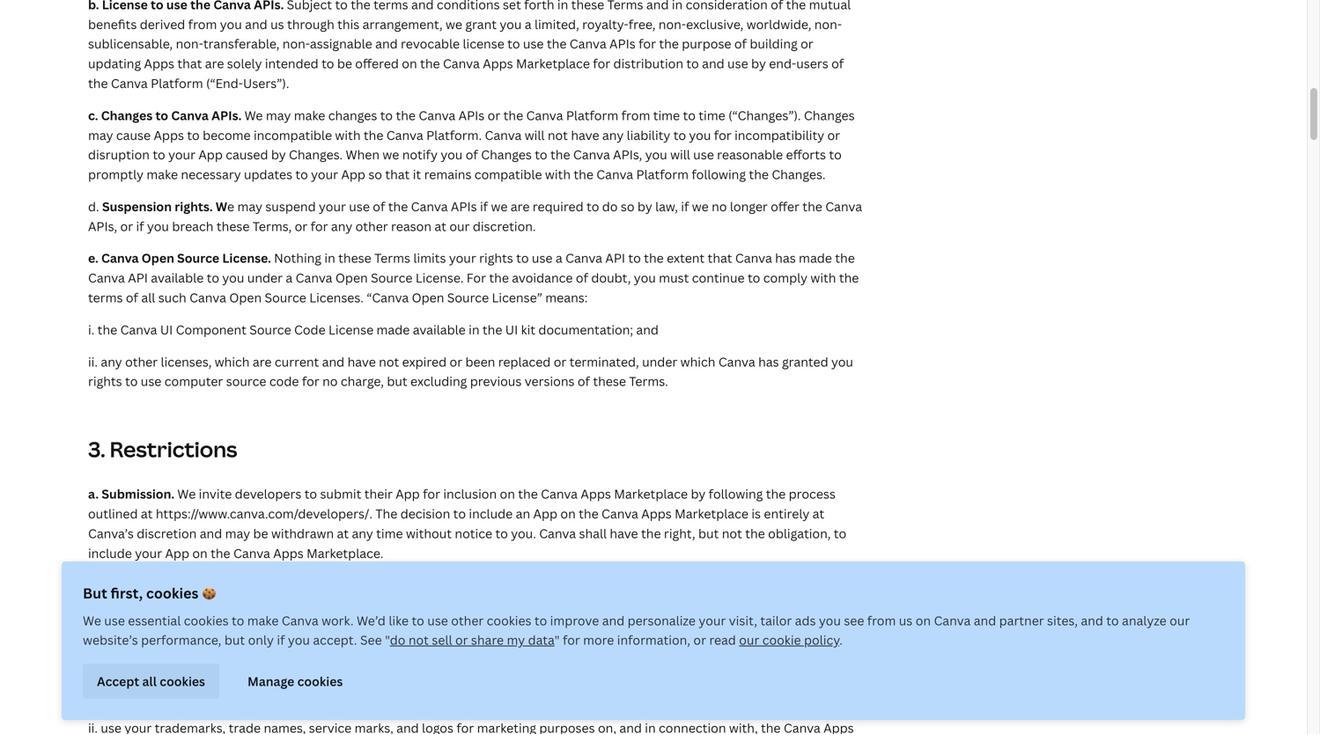 Task type: describe. For each thing, give the bounding box(es) containing it.
apps inside we may make changes to the canva apis or the canva platform from time to time ("changes"). changes may cause apps to become incompatible with the canva platform. canva will not have any liability to you for incompatibility or disruption to your app caused by changes. when we notify you of changes to the canva apis, you will use reasonable efforts to promptly make necessary updates to your app so that it remains compatible with the canva platform following the changes.
[[154, 127, 184, 143]]

accept all cookies button
[[83, 664, 219, 699]]

and left its
[[674, 577, 697, 594]]

cookies up '(together,' at the bottom left of the page
[[146, 584, 199, 603]]

1 horizontal spatial platform
[[566, 107, 619, 124]]

notify
[[402, 146, 438, 163]]

when
[[346, 146, 380, 163]]

1 vertical spatial made
[[377, 321, 410, 338]]

like
[[389, 613, 409, 629]]

shall
[[579, 525, 607, 542]]

you inside ii. any other licenses, which are current and have not expired or been replaced or terminated, under which canva has granted you rights to use computer source code for no charge, but excluding previous versions of these terms.
[[831, 353, 853, 370]]

1 horizontal spatial api
[[605, 250, 625, 267]]

you right liability
[[689, 127, 711, 143]]

your down exhibiting,
[[184, 688, 211, 705]]

updates
[[244, 166, 292, 183]]

b.
[[88, 577, 99, 594]]

apps inside make your app available on the canva apps marketplace, including by copying, reproducing, displaying, publishing, publicly performing, exhibiting, communicating, transmitting, distributing, editing, modifying, adapting, combining with other media, and otherwise using your app;
[[326, 649, 357, 665]]

make up incompatible
[[294, 107, 325, 124]]

or down suspend
[[295, 218, 308, 235]]

we may make changes to the canva apis or the canva platform from time to time ("changes"). changes may cause apps to become incompatible with the canva platform. canva will not have any liability to you for incompatibility or disruption to your app caused by changes. when we notify you of changes to the canva apis, you will use reasonable efforts to promptly make necessary updates to your app so that it remains compatible with the canva platform following the changes.
[[88, 107, 855, 183]]

if inside we use essential cookies to make canva work. we'd like to use other cookies to improve and personalize your visit, tailor ads you see from us on canva and partner sites, and to analyze our website's performance, but only if you accept. see "
[[277, 632, 285, 649]]

to right liability
[[674, 127, 686, 143]]

apps down sublicensable,
[[144, 55, 174, 72]]

or up "compatible"
[[488, 107, 500, 124]]

" inside we use essential cookies to make canva work. we'd like to use other cookies to improve and personalize your visit, tailor ads you see from us on canva and partner sites, and to analyze our website's performance, but only if you accept. see "
[[385, 632, 390, 649]]

benefits
[[88, 16, 137, 32]]

1 horizontal spatial include
[[469, 506, 513, 522]]

make inside we use essential cookies to make canva work. we'd like to use other cookies to improve and personalize your visit, tailor ads you see from us on canva and partner sites, and to analyze our website's performance, but only if you accept. see "
[[247, 613, 279, 629]]

not inside we may make changes to the canva apis or the canva platform from time to time ("changes"). changes may cause apps to become incompatible with the canva platform. canva will not have any liability to you for incompatibility or disruption to your app caused by changes. when we notify you of changes to the canva apis, you will use reasonable efforts to promptly make necessary updates to your app so that it remains compatible with the canva platform following the changes.
[[548, 127, 568, 143]]

on up select
[[192, 545, 208, 562]]

at inside 'e may suspend your use of the canva apis if we are required to do so by law, if we no longer offer the canva apis, or if you breach these terms, or for any other reason at our discretion.'
[[435, 218, 446, 235]]

i. for i. the canva ui component source code license made available in the ui kit documentation; and
[[88, 321, 95, 338]]

you down corporate,
[[288, 632, 310, 649]]

to right disruption
[[153, 146, 165, 163]]

and right sites,
[[1081, 613, 1103, 629]]

you down set
[[500, 16, 522, 32]]

and up '(together,' at the bottom left of the page
[[162, 597, 184, 614]]

non- up 'intended'
[[283, 35, 310, 52]]

share
[[471, 632, 504, 649]]

are inside ii. any other licenses, which are current and have not expired or been replaced or terminated, under which canva has granted you rights to use computer source code for no charge, but excluding previous versions of these terms.
[[253, 353, 272, 370]]

you inside if we select your app for inclusion in the canva apps marketplace, you grant to canva and its present and future subsidiaries and related bodies corporate, assignees, licensees, and each of their employees, contractors, agents, officers and directors (together, related parties) the right and license to:
[[559, 577, 581, 594]]

non- down mutual
[[814, 16, 842, 32]]

apis inside subject to the terms and conditions set forth in these terms and in consideration of the mutual benefits derived from you and us through this arrangement, we grant you a limited, royalty-free, non-exclusive, worldwide, non- sublicensable, non-transferable, non-assignable and revocable license to use the canva apis for the purpose of building or updating apps that are solely intended to be offered on the canva apps marketplace for distribution to and use by end-users of the canva platform ("end-users").
[[610, 35, 636, 52]]

kit
[[521, 321, 536, 338]]

invite
[[199, 486, 232, 503]]

apis inside 'e may suspend your use of the canva apis if we are required to do so by law, if we no longer offer the canva apis, or if you breach these terms, or for any other reason at our discretion.'
[[451, 198, 477, 215]]

nothing
[[274, 250, 321, 267]]

1 vertical spatial marketplace
[[614, 486, 688, 503]]

1 vertical spatial available
[[413, 321, 466, 338]]

under inside nothing in these terms limits your rights to use a canva api to the extent that canva has made the canva api available to you under a canva open source license. for the avoidance of doubt, you must continue to comply with the terms of all such canva open source licenses. "canva open source license" means:
[[247, 270, 283, 286]]

make inside make your app available on the canva apps marketplace, including by copying, reproducing, displaying, publishing, publicly performing, exhibiting, communicating, transmitting, distributing, editing, modifying, adapting, combining with other media, and otherwise using your app;
[[98, 649, 129, 665]]

personalize
[[628, 613, 696, 629]]

and left partner
[[974, 613, 996, 629]]

2 which from the left
[[681, 353, 716, 370]]

to inside 'e may suspend your use of the canva apis if we are required to do so by law, if we no longer offer the canva apis, or if you breach these terms, or for any other reason at our discretion.'
[[587, 198, 599, 215]]

for inside 'e may suspend your use of the canva apis if we are required to do so by law, if we no longer offer the canva apis, or if you breach these terms, or for any other reason at our discretion.'
[[311, 218, 328, 235]]

and up the do not sell or share my data " for more information, or read our cookie policy .
[[602, 613, 625, 629]]

us inside we use essential cookies to make canva work. we'd like to use other cookies to improve and personalize your visit, tailor ads you see from us on canva and partner sites, and to analyze our website's performance, but only if you accept. see "
[[899, 613, 913, 629]]

to left to:
[[412, 613, 424, 629]]

of down exclusive,
[[734, 35, 747, 52]]

source left code
[[249, 321, 291, 338]]

apis, inside we may make changes to the canva apis or the canva platform from time to time ("changes"). changes may cause apps to become incompatible with the canva platform. canva will not have any liability to you for incompatibility or disruption to your app caused by changes. when we notify you of changes to the canva apis, you will use reasonable efforts to promptly make necessary updates to your app so that it remains compatible with the canva platform following the changes.
[[613, 146, 642, 163]]

at down the process
[[813, 506, 825, 522]]

doubt,
[[591, 270, 631, 286]]

to left become
[[187, 127, 200, 143]]

to up doubt,
[[628, 250, 641, 267]]

the inside make your app available on the canva apps marketplace, including by copying, reproducing, displaying, publishing, publicly performing, exhibiting, communicating, transmitting, distributing, editing, modifying, adapting, combining with other media, and otherwise using your app;
[[264, 649, 283, 665]]

your up necessary
[[168, 146, 196, 163]]

and down the assignees,
[[356, 617, 379, 633]]

0 horizontal spatial changes
[[101, 107, 153, 124]]

see
[[844, 613, 864, 629]]

your inside the we invite developers to submit their app for inclusion on the canva apps marketplace by following the process outlined at https://www.canva.com/developers/. the decision to include an app on the canva apps marketplace is entirely at canva's discretion and may be withdrawn at any time without notice to you. canva shall have the right, but not the obligation, to include your app on the canva apps marketplace.
[[135, 545, 162, 562]]

to right "updates"
[[295, 166, 308, 183]]

we'd
[[357, 613, 386, 629]]

of left 'such'
[[126, 289, 138, 306]]

of up worldwide,
[[771, 0, 783, 13]]

for inside the we invite developers to submit their app for inclusion on the canva apps marketplace by following the process outlined at https://www.canva.com/developers/. the decision to include an app on the canva apps marketplace is entirely at canva's discretion and may be withdrawn at any time without notice to you. canva shall have the right, but not the obligation, to include your app on the canva apps marketplace.
[[423, 486, 440, 503]]

of right users
[[832, 55, 844, 72]]

reproducing,
[[568, 649, 644, 665]]

code
[[294, 321, 326, 338]]

or up versions
[[554, 353, 567, 370]]

improve
[[550, 613, 599, 629]]

free,
[[629, 16, 656, 32]]

compatible
[[475, 166, 542, 183]]

0 horizontal spatial license.
[[222, 250, 271, 267]]

not left sell
[[409, 632, 429, 649]]

1 horizontal spatial changes.
[[772, 166, 826, 183]]

manage cookies
[[248, 673, 343, 690]]

1 vertical spatial will
[[670, 146, 690, 163]]

on inside we use essential cookies to make canva work. we'd like to use other cookies to improve and personalize your visit, tailor ads you see from us on canva and partner sites, and to analyze our website's performance, but only if you accept. see "
[[916, 613, 931, 629]]

on right an
[[560, 506, 576, 522]]

future
[[791, 577, 829, 594]]

first,
[[111, 584, 143, 603]]

you down liability
[[645, 146, 667, 163]]

granted
[[782, 353, 828, 370]]

using
[[150, 688, 181, 705]]

2 vertical spatial marketplace
[[675, 506, 749, 522]]

we for c. changes to canva apis.
[[245, 107, 263, 124]]

distribution
[[613, 55, 683, 72]]

to up avoidance
[[516, 250, 529, 267]]

apps up right,
[[641, 506, 672, 522]]

and up terms.
[[636, 321, 659, 338]]

your inside nothing in these terms limits your rights to use a canva api to the extent that canva has made the canva api available to you under a canva open source license. for the avoidance of doubt, you must continue to comply with the terms of all such canva open source licenses. "canva open source license" means:
[[449, 250, 476, 267]]

distributing,
[[403, 668, 475, 685]]

but
[[83, 584, 107, 603]]

or left been
[[450, 353, 463, 370]]

comply
[[763, 270, 808, 286]]

we for a. submission.
[[177, 486, 196, 503]]

of inside 'e may suspend your use of the canva apis if we are required to do so by law, if we no longer offer the canva apis, or if you breach these terms, or for any other reason at our discretion.'
[[373, 198, 385, 215]]

in up limited,
[[557, 0, 568, 13]]

right,
[[664, 525, 695, 542]]

suspension
[[102, 198, 172, 215]]

made inside nothing in these terms limits your rights to use a canva api to the extent that canva has made the canva api available to you under a canva open source license. for the avoidance of doubt, you must continue to comply with the terms of all such canva open source licenses. "canva open source license" means:
[[799, 250, 832, 267]]

source down breach
[[177, 250, 219, 267]]

app down discretion
[[165, 545, 189, 562]]

to up data
[[535, 613, 547, 629]]

to right efforts
[[829, 146, 842, 163]]

derived
[[140, 16, 185, 32]]

nothing in these terms limits your rights to use a canva api to the extent that canva has made the canva api available to you under a canva open source license. for the avoidance of doubt, you must continue to comply with the terms of all such canva open source licenses. "canva open source license" means:
[[88, 250, 859, 306]]

("changes").
[[728, 107, 801, 124]]

through
[[287, 16, 334, 32]]

at down submission.
[[141, 506, 153, 522]]

other inside make your app available on the canva apps marketplace, including by copying, reproducing, displaying, publishing, publicly performing, exhibiting, communicating, transmitting, distributing, editing, modifying, adapting, combining with other media, and otherwise using your app;
[[744, 668, 777, 685]]

has inside ii. any other licenses, which are current and have not expired or been replaced or terminated, under which canva has granted you rights to use computer source code for no charge, but excluding previous versions of these terms.
[[758, 353, 779, 370]]

cookie
[[762, 632, 801, 649]]

apps up shall at the left bottom of the page
[[581, 486, 611, 503]]

use inside ii. any other licenses, which are current and have not expired or been replaced or terminated, under which canva has granted you rights to use computer source code for no charge, but excluding previous versions of these terms.
[[141, 373, 162, 390]]

1 vertical spatial a
[[556, 250, 563, 267]]

of inside if we select your app for inclusion in the canva apps marketplace, you grant to canva and its present and future subsidiaries and related bodies corporate, assignees, licensees, and each of their employees, contractors, agents, officers and directors (together, related parties) the right and license to:
[[522, 597, 535, 614]]

if right the law,
[[681, 198, 689, 215]]

transferable,
[[203, 35, 280, 52]]

current
[[275, 353, 319, 370]]

with up required
[[545, 166, 571, 183]]

that inside we may make changes to the canva apis or the canva platform from time to time ("changes"). changes may cause apps to become incompatible with the canva platform. canva will not have any liability to you for incompatibility or disruption to your app caused by changes. when we notify you of changes to the canva apis, you will use reasonable efforts to promptly make necessary updates to your app so that it remains compatible with the canva platform following the changes.
[[385, 166, 410, 183]]

non- down derived
[[176, 35, 203, 52]]

you inside 'e may suspend your use of the canva apis if we are required to do so by law, if we no longer offer the canva apis, or if you breach these terms, or for any other reason at our discretion.'
[[147, 218, 169, 235]]

law,
[[655, 198, 678, 215]]

1 horizontal spatial our
[[739, 632, 759, 649]]

have inside the we invite developers to submit their app for inclusion on the canva apps marketplace by following the process outlined at https://www.canva.com/developers/. the decision to include an app on the canva apps marketplace is entirely at canva's discretion and may be withdrawn at any time without notice to you. canva shall have the right, but not the obligation, to include your app on the canva apps marketplace.
[[610, 525, 638, 542]]

make up d. suspension rights. w
[[147, 166, 178, 183]]

this
[[337, 16, 360, 32]]

for down improve
[[563, 632, 580, 649]]

directors
[[88, 617, 142, 633]]

you down platform.
[[441, 146, 463, 163]]

their inside if we select your app for inclusion in the canva apps marketplace, you grant to canva and its present and future subsidiaries and related bodies corporate, assignees, licensees, and each of their employees, contractors, agents, officers and directors (together, related parties) the right and license to:
[[538, 597, 566, 614]]

to left "you."
[[495, 525, 508, 542]]

app right an
[[533, 506, 558, 522]]

canva inside ii. any other licenses, which are current and have not expired or been replaced or terminated, under which canva has granted you rights to use computer source code for no charge, but excluding previous versions of these terms.
[[719, 353, 755, 370]]

without
[[406, 525, 452, 542]]

cookies inside "button"
[[160, 673, 205, 690]]

no inside ii. any other licenses, which are current and have not expired or been replaced or terminated, under which canva has granted you rights to use computer source code for no charge, but excluding previous versions of these terms.
[[322, 373, 338, 390]]

to up "compatible"
[[535, 146, 548, 163]]

for down royalty-
[[593, 55, 611, 72]]

in inside if we select your app for inclusion in the canva apps marketplace, you grant to canva and its present and future subsidiaries and related bodies corporate, assignees, licensees, and each of their employees, contractors, agents, officers and directors (together, related parties) the right and license to:
[[369, 577, 380, 594]]

partner
[[999, 613, 1044, 629]]

versions
[[525, 373, 575, 390]]

these inside 'e may suspend your use of the canva apis if we are required to do so by law, if we no longer offer the canva apis, or if you breach these terms, or for any other reason at our discretion.'
[[217, 218, 250, 235]]

open up licenses.
[[335, 270, 368, 286]]

incompatibility
[[735, 127, 824, 143]]

w
[[216, 198, 227, 215]]

you up the policy
[[819, 613, 841, 629]]

0 vertical spatial changes.
[[289, 146, 343, 163]]

license for grant
[[463, 35, 504, 52]]

d.
[[88, 198, 99, 215]]

these inside ii. any other licenses, which are current and have not expired or been replaced or terminated, under which canva has granted you rights to use computer source code for no charge, but excluding previous versions of these terms.
[[593, 373, 626, 390]]

sites,
[[1047, 613, 1078, 629]]

to right obligation,
[[834, 525, 847, 542]]

your up accept all cookies on the bottom left of the page
[[132, 649, 159, 665]]

required
[[533, 198, 584, 215]]

on up "you."
[[500, 486, 515, 503]]

longer
[[730, 198, 768, 215]]

available inside nothing in these terms limits your rights to use a canva api to the extent that canva has made the canva api available to you under a canva open source license. for the avoidance of doubt, you must continue to comply with the terms of all such canva open source licenses. "canva open source license" means:
[[151, 270, 204, 286]]

apis, inside 'e may suspend your use of the canva apis if we are required to do so by law, if we no longer offer the canva apis, or if you breach these terms, or for any other reason at our discretion.'
[[88, 218, 117, 235]]

in up "purpose"
[[672, 0, 683, 13]]

offer
[[771, 198, 800, 215]]

that inside nothing in these terms limits your rights to use a canva api to the extent that canva has made the canva api available to you under a canva open source license. for the avoidance of doubt, you must continue to comply with the terms of all such canva open source licenses. "canva open source license" means:
[[708, 250, 732, 267]]

other inside ii. any other licenses, which are current and have not expired or been replaced or terminated, under which canva has granted you rights to use computer source code for no charge, but excluding previous versions of these terms.
[[125, 353, 158, 370]]

and up free,
[[646, 0, 669, 13]]

ii. any other licenses, which are current and have not expired or been replaced or terminated, under which canva has granted you rights to use computer source code for no charge, but excluding previous versions of these terms.
[[88, 353, 853, 390]]

may inside the we invite developers to submit their app for inclusion on the canva apps marketplace by following the process outlined at https://www.canva.com/developers/. the decision to include an app on the canva apps marketplace is entirely at canva's discretion and may be withdrawn at any time without notice to you. canva shall have the right, but not the obligation, to include your app on the canva apps marketplace.
[[225, 525, 250, 542]]

has inside nothing in these terms limits your rights to use a canva api to the extent that canva has made the canva api available to you under a canva open source license. for the avoidance of doubt, you must continue to comply with the terms of all such canva open source licenses. "canva open source license" means:
[[775, 250, 796, 267]]

by inside 'e may suspend your use of the canva apis if we are required to do so by law, if we no longer offer the canva apis, or if you breach these terms, or for any other reason at our discretion.'
[[638, 198, 652, 215]]

promptly
[[88, 166, 144, 183]]

if down suspension on the left
[[136, 218, 144, 235]]

2 horizontal spatial time
[[699, 107, 725, 124]]

a inside subject to the terms and conditions set forth in these terms and in consideration of the mutual benefits derived from you and us through this arrangement, we grant you a limited, royalty-free, non-exclusive, worldwide, non- sublicensable, non-transferable, non-assignable and revocable license to use the canva apis for the purpose of building or updating apps that are solely intended to be offered on the canva apps marketplace for distribution to and use by end-users of the canva platform ("end-users").
[[525, 16, 532, 32]]

license"
[[492, 289, 542, 306]]

apps inside if we select your app for inclusion in the canva apps marketplace, you grant to canva and its present and future subsidiaries and related bodies corporate, assignees, licensees, and each of their employees, contractors, agents, officers and directors (together, related parties) the right and license to:
[[446, 577, 476, 594]]

by inside the we invite developers to submit their app for inclusion on the canva apps marketplace by following the process outlined at https://www.canva.com/developers/. the decision to include an app on the canva apps marketplace is entirely at canva's discretion and may be withdrawn at any time without notice to you. canva shall have the right, but not the obligation, to include your app on the canva apps marketplace.
[[691, 486, 706, 503]]

use up website's
[[104, 613, 125, 629]]

manage cookies button
[[233, 664, 357, 699]]

users").
[[243, 75, 289, 92]]

you left must
[[634, 270, 656, 286]]

app down when
[[341, 166, 365, 183]]

discretion
[[137, 525, 197, 542]]

all inside nothing in these terms limits your rights to use a canva api to the extent that canva has made the canva api available to you under a canva open source license. for the avoidance of doubt, you must continue to comply with the terms of all such canva open source licenses. "canva open source license" means:
[[141, 289, 155, 306]]

extent
[[667, 250, 705, 267]]

reasonable
[[717, 146, 783, 163]]

to left analyze
[[1106, 613, 1119, 629]]

inclusion inside the we invite developers to submit their app for inclusion on the canva apps marketplace by following the process outlined at https://www.canva.com/developers/. the decision to include an app on the canva apps marketplace is entirely at canva's discretion and may be withdrawn at any time without notice to you. canva shall have the right, but not the obligation, to include your app on the canva apps marketplace.
[[443, 486, 497, 503]]

e. canva open source license.
[[88, 250, 274, 267]]

we use essential cookies to make canva work. we'd like to use other cookies to improve and personalize your visit, tailor ads you see from us on canva and partner sites, and to analyze our website's performance, but only if you accept. see "
[[83, 613, 1190, 649]]

computer
[[164, 373, 223, 390]]

are inside 'e may suspend your use of the canva apis if we are required to do so by law, if we no longer offer the canva apis, or if you breach these terms, or for any other reason at our discretion.'
[[511, 198, 530, 215]]

tailor
[[760, 613, 792, 629]]

1 horizontal spatial time
[[653, 107, 680, 124]]

.
[[840, 632, 843, 649]]

displaying,
[[647, 649, 710, 665]]

with down changes on the top of page
[[335, 127, 361, 143]]

and up arrangement,
[[411, 0, 434, 13]]

have inside ii. any other licenses, which are current and have not expired or been replaced or terminated, under which canva has granted you rights to use computer source code for no charge, but excluding previous versions of these terms.
[[348, 353, 376, 370]]

and down future
[[809, 597, 832, 614]]

to inside if we select your app for inclusion in the canva apps marketplace, you grant to canva and its present and future subsidiaries and related bodies corporate, assignees, licensees, and each of their employees, contractors, agents, officers and directors (together, related parties) the right and license to:
[[619, 577, 631, 594]]

to left submit
[[304, 486, 317, 503]]

do inside 'e may suspend your use of the canva apis if we are required to do so by law, if we no longer offer the canva apis, or if you breach these terms, or for any other reason at our discretion.'
[[602, 198, 618, 215]]

to left apis. on the left top
[[155, 107, 168, 124]]

your inside if we select your app for inclusion in the canva apps marketplace, you grant to canva and its present and future subsidiaries and related bodies corporate, assignees, licensees, and each of their employees, contractors, agents, officers and directors (together, related parties) the right and license to:
[[235, 577, 262, 594]]

to down distribution
[[683, 107, 696, 124]]

canva inside make your app available on the canva apps marketplace, including by copying, reproducing, displaying, publishing, publicly performing, exhibiting, communicating, transmitting, distributing, editing, modifying, adapting, combining with other media, and otherwise using your app;
[[286, 649, 323, 665]]

decision
[[400, 506, 450, 522]]

all inside "button"
[[142, 673, 157, 690]]

on inside subject to the terms and conditions set forth in these terms and in consideration of the mutual benefits derived from you and us through this arrangement, we grant you a limited, royalty-free, non-exclusive, worldwide, non- sublicensable, non-transferable, non-assignable and revocable license to use the canva apis for the purpose of building or updating apps that are solely intended to be offered on the canva apps marketplace for distribution to and use by end-users of the canva platform ("end-users").
[[402, 55, 417, 72]]

to up notice
[[453, 506, 466, 522]]

but inside ii. any other licenses, which are current and have not expired or been replaced or terminated, under which canva has granted you rights to use computer source code for no charge, but excluding previous versions of these terms.
[[387, 373, 408, 390]]

but first, cookies 🍪
[[83, 584, 216, 603]]

withdrawn
[[271, 525, 334, 542]]

to:
[[426, 617, 442, 633]]

i. for i.
[[88, 649, 98, 665]]

apps down set
[[483, 55, 513, 72]]

to inside ii. any other licenses, which are current and have not expired or been replaced or terminated, under which canva has granted you rights to use computer source code for no charge, but excluding previous versions of these terms.
[[125, 373, 138, 390]]

in inside nothing in these terms limits your rights to use a canva api to the extent that canva has made the canva api available to you under a canva open source license. for the avoidance of doubt, you must continue to comply with the terms of all such canva open source licenses. "canva open source license" means:
[[324, 250, 335, 267]]

component
[[176, 321, 247, 338]]

or down suspension on the left
[[120, 218, 133, 235]]

0 horizontal spatial do
[[390, 632, 406, 649]]

non- right free,
[[659, 16, 686, 32]]

licenses,
[[161, 353, 212, 370]]

means:
[[545, 289, 588, 306]]

marketplace inside subject to the terms and conditions set forth in these terms and in consideration of the mutual benefits derived from you and us through this arrangement, we grant you a limited, royalty-free, non-exclusive, worldwide, non- sublicensable, non-transferable, non-assignable and revocable license to use the canva apis for the purpose of building or updating apps that are solely intended to be offered on the canva apps marketplace for distribution to and use by end-users of the canva platform ("end-users").
[[516, 55, 590, 72]]

rights inside nothing in these terms limits your rights to use a canva api to the extent that canva has made the canva api available to you under a canva open source license. for the avoidance of doubt, you must continue to comply with the terms of all such canva open source licenses. "canva open source license" means:
[[479, 250, 513, 267]]

selection.
[[102, 577, 162, 594]]

be inside the we invite developers to submit their app for inclusion on the canva apps marketplace by following the process outlined at https://www.canva.com/developers/. the decision to include an app on the canva apps marketplace is entirely at canva's discretion and may be withdrawn at any time without notice to you. canva shall have the right, but not the obligation, to include your app on the canva apps marketplace.
[[253, 525, 268, 542]]

to down "purpose"
[[686, 55, 699, 72]]

source up "canva
[[371, 270, 413, 286]]

d. suspension rights. w
[[88, 198, 227, 215]]

grant inside if we select your app for inclusion in the canva apps marketplace, you grant to canva and its present and future subsidiaries and related bodies corporate, assignees, licensees, and each of their employees, contractors, agents, officers and directors (together, related parties) the right and license to:
[[584, 577, 616, 594]]

the
[[376, 506, 397, 522]]

excluding
[[410, 373, 467, 390]]

may down c.
[[88, 127, 113, 143]]

cause
[[116, 127, 151, 143]]

been
[[465, 353, 495, 370]]

licenses.
[[309, 289, 364, 306]]

source up code
[[265, 289, 306, 306]]

we right the law,
[[692, 198, 709, 215]]

remains
[[424, 166, 472, 183]]

efforts
[[786, 146, 826, 163]]

be inside subject to the terms and conditions set forth in these terms and in consideration of the mutual benefits derived from you and us through this arrangement, we grant you a limited, royalty-free, non-exclusive, worldwide, non- sublicensable, non-transferable, non-assignable and revocable license to use the canva apis for the purpose of building or updating apps that are solely intended to be offered on the canva apps marketplace for distribution to and use by end-users of the canva platform ("end-users").
[[337, 55, 352, 72]]

use down "purpose"
[[728, 55, 748, 72]]

to down set
[[507, 35, 520, 52]]

1 horizontal spatial changes
[[481, 146, 532, 163]]

by inside make your app available on the canva apps marketplace, including by copying, reproducing, displaying, publishing, publicly performing, exhibiting, communicating, transmitting, distributing, editing, modifying, adapting, combining with other media, and otherwise using your app;
[[497, 649, 512, 665]]

to down assignable
[[322, 55, 334, 72]]

2 horizontal spatial changes
[[804, 107, 855, 124]]

or left read
[[694, 632, 706, 649]]

you.
[[511, 525, 536, 542]]

but inside the we invite developers to submit their app for inclusion on the canva apps marketplace by following the process outlined at https://www.canva.com/developers/. the decision to include an app on the canva apps marketplace is entirely at canva's discretion and may be withdrawn at any time without notice to you. canva shall have the right, but not the obligation, to include your app on the canva apps marketplace.
[[698, 525, 719, 542]]

cookies down '🍪'
[[184, 613, 229, 629]]

my
[[507, 632, 525, 649]]



Task type: locate. For each thing, give the bounding box(es) containing it.
website's
[[83, 632, 138, 649]]

0 vertical spatial our
[[449, 218, 470, 235]]

present
[[717, 577, 763, 594]]

cookies up my on the bottom left
[[487, 613, 532, 629]]

2 horizontal spatial but
[[698, 525, 719, 542]]

and right the media, in the right of the page
[[823, 668, 845, 685]]

not up the present
[[722, 525, 742, 542]]

but down the expired
[[387, 373, 408, 390]]

we up website's
[[83, 613, 101, 629]]

platform up c. changes to canva apis.
[[151, 75, 203, 92]]

we
[[446, 16, 462, 32], [383, 146, 399, 163], [491, 198, 508, 215], [692, 198, 709, 215], [177, 577, 193, 594]]

each
[[491, 597, 519, 614]]

license
[[329, 321, 374, 338]]

1 horizontal spatial do
[[602, 198, 618, 215]]

1 vertical spatial we
[[177, 486, 196, 503]]

or inside subject to the terms and conditions set forth in these terms and in consideration of the mutual benefits derived from you and us through this arrangement, we grant you a limited, royalty-free, non-exclusive, worldwide, non- sublicensable, non-transferable, non-assignable and revocable license to use the canva apis for the purpose of building or updating apps that are solely intended to be offered on the canva apps marketplace for distribution to and use by end-users of the canva platform ("end-users").
[[801, 35, 814, 52]]

on inside make your app available on the canva apps marketplace, including by copying, reproducing, displaying, publishing, publicly performing, exhibiting, communicating, transmitting, distributing, editing, modifying, adapting, combining with other media, and otherwise using your app;
[[245, 649, 261, 665]]

by up editing,
[[497, 649, 512, 665]]

1 vertical spatial has
[[758, 353, 779, 370]]

available inside make your app available on the canva apps marketplace, including by copying, reproducing, displaying, publishing, publicly performing, exhibiting, communicating, transmitting, distributing, editing, modifying, adapting, combining with other media, and otherwise using your app;
[[189, 649, 242, 665]]

from
[[188, 16, 217, 32], [621, 107, 650, 124], [867, 613, 896, 629]]

0 horizontal spatial api
[[128, 270, 148, 286]]

0 vertical spatial but
[[387, 373, 408, 390]]

2 vertical spatial but
[[224, 632, 245, 649]]

inclusion inside if we select your app for inclusion in the canva apps marketplace, you grant to canva and its present and future subsidiaries and related bodies corporate, assignees, licensees, and each of their employees, contractors, agents, officers and directors (together, related parties) the right and license to:
[[313, 577, 366, 594]]

to down e. canva open source license. at the left of the page
[[207, 270, 219, 286]]

source
[[177, 250, 219, 267], [371, 270, 413, 286], [265, 289, 306, 306], [447, 289, 489, 306], [249, 321, 291, 338]]

but right right,
[[698, 525, 719, 542]]

our left discretion.
[[449, 218, 470, 235]]

that left it
[[385, 166, 410, 183]]

license inside subject to the terms and conditions set forth in these terms and in consideration of the mutual benefits derived from you and us through this arrangement, we grant you a limited, royalty-free, non-exclusive, worldwide, non- sublicensable, non-transferable, non-assignable and revocable license to use the canva apis for the purpose of building or updating apps that are solely intended to be offered on the canva apps marketplace for distribution to and use by end-users of the canva platform ("end-users").
[[463, 35, 504, 52]]

adapting,
[[592, 668, 647, 685]]

terms inside nothing in these terms limits your rights to use a canva api to the extent that canva has made the canva api available to you under a canva open source license. for the avoidance of doubt, you must continue to comply with the terms of all such canva open source licenses. "canva open source license" means:
[[374, 250, 410, 267]]

terms inside subject to the terms and conditions set forth in these terms and in consideration of the mutual benefits derived from you and us through this arrangement, we grant you a limited, royalty-free, non-exclusive, worldwide, non- sublicensable, non-transferable, non-assignable and revocable license to use the canva apis for the purpose of building or updating apps that are solely intended to be offered on the canva apps marketplace for distribution to and use by end-users of the canva platform ("end-users").
[[374, 0, 408, 13]]

not up required
[[548, 127, 568, 143]]

has up "comply"
[[775, 250, 796, 267]]

from inside we use essential cookies to make canva work. we'd like to use other cookies to improve and personalize your visit, tailor ads you see from us on canva and partner sites, and to analyze our website's performance, but only if you accept. see "
[[867, 613, 896, 629]]

i. down website's
[[88, 649, 98, 665]]

expired
[[402, 353, 447, 370]]

2 vertical spatial are
[[253, 353, 272, 370]]

1 vertical spatial apis,
[[88, 218, 117, 235]]

or up users
[[801, 35, 814, 52]]

may down https://www.canva.com/developers/.
[[225, 525, 250, 542]]

0 horizontal spatial a
[[286, 270, 293, 286]]

which down continue
[[681, 353, 716, 370]]

rights down ii. on the left of page
[[88, 373, 122, 390]]

cookies inside button
[[297, 673, 343, 690]]

rights.
[[175, 198, 213, 215]]

any up marketplace.
[[352, 525, 373, 542]]

source down for
[[447, 289, 489, 306]]

may right e
[[237, 198, 262, 215]]

reason
[[391, 218, 432, 235]]

for inside if we select your app for inclusion in the canva apps marketplace, you grant to canva and its present and future subsidiaries and related bodies corporate, assignees, licensees, and each of their employees, contractors, agents, officers and directors (together, related parties) the right and license to:
[[292, 577, 310, 594]]

continue
[[692, 270, 745, 286]]

other
[[355, 218, 388, 235], [125, 353, 158, 370], [451, 613, 484, 629], [744, 668, 777, 685]]

0 horizontal spatial but
[[224, 632, 245, 649]]

0 horizontal spatial changes.
[[289, 146, 343, 163]]

🍪
[[202, 584, 216, 603]]

0 vertical spatial available
[[151, 270, 204, 286]]

on down revocable
[[402, 55, 417, 72]]

1 vertical spatial under
[[642, 353, 678, 370]]

1 vertical spatial no
[[322, 373, 338, 390]]

by left end-
[[751, 55, 766, 72]]

we
[[245, 107, 263, 124], [177, 486, 196, 503], [83, 613, 101, 629]]

1 vertical spatial include
[[88, 545, 132, 562]]

performing,
[[88, 668, 158, 685]]

limited,
[[535, 16, 579, 32]]

0 horizontal spatial under
[[247, 270, 283, 286]]

so inside 'e may suspend your use of the canva apis if we are required to do so by law, if we no longer offer the canva apis, or if you breach these terms, or for any other reason at our discretion.'
[[621, 198, 635, 215]]

not inside the we invite developers to submit their app for inclusion on the canva apps marketplace by following the process outlined at https://www.canva.com/developers/. the decision to include an app on the canva apps marketplace is entirely at canva's discretion and may be withdrawn at any time without notice to you. canva shall have the right, but not the obligation, to include your app on the canva apps marketplace.
[[722, 525, 742, 542]]

do right required
[[602, 198, 618, 215]]

these inside nothing in these terms limits your rights to use a canva api to the extent that canva has made the canva api available to you under a canva open source license. for the avoidance of doubt, you must continue to comply with the terms of all such canva open source licenses. "canva open source license" means:
[[338, 250, 371, 267]]

assignable
[[310, 35, 372, 52]]

0 vertical spatial be
[[337, 55, 352, 72]]

apis, down liability
[[613, 146, 642, 163]]

0 horizontal spatial rights
[[88, 373, 122, 390]]

modifying,
[[526, 668, 589, 685]]

do
[[602, 198, 618, 215], [390, 632, 406, 649]]

1 horizontal spatial from
[[621, 107, 650, 124]]

for inside we may make changes to the canva apis or the canva platform from time to time ("changes"). changes may cause apps to become incompatible with the canva platform. canva will not have any liability to you for incompatibility or disruption to your app caused by changes. when we notify you of changes to the canva apis, you will use reasonable efforts to promptly make necessary updates to your app so that it remains compatible with the canva platform following the changes.
[[714, 127, 732, 143]]

that up continue
[[708, 250, 732, 267]]

0 vertical spatial no
[[712, 198, 727, 215]]

and up transferable,
[[245, 16, 267, 32]]

1 vertical spatial our
[[1170, 613, 1190, 629]]

intended
[[265, 55, 319, 72]]

their inside the we invite developers to submit their app for inclusion on the canva apps marketplace by following the process outlined at https://www.canva.com/developers/. the decision to include an app on the canva apps marketplace is entirely at canva's discretion and may be withdrawn at any time without notice to you. canva shall have the right, but not the obligation, to include your app on the canva apps marketplace.
[[364, 486, 393, 503]]

mutual
[[809, 0, 851, 13]]

otherwise
[[88, 688, 147, 705]]

2 horizontal spatial platform
[[636, 166, 689, 183]]

has left granted
[[758, 353, 779, 370]]

0 vertical spatial license.
[[222, 250, 271, 267]]

license.
[[222, 250, 271, 267], [416, 270, 464, 286]]

other inside 'e may suspend your use of the canva apis if we are required to do so by law, if we no longer offer the canva apis, or if you breach these terms, or for any other reason at our discretion.'
[[355, 218, 388, 235]]

terms inside nothing in these terms limits your rights to use a canva api to the extent that canva has made the canva api available to you under a canva open source license. for the avoidance of doubt, you must continue to comply with the terms of all such canva open source licenses. "canva open source license" means:
[[88, 289, 123, 306]]

0 horizontal spatial from
[[188, 16, 217, 32]]

and left each
[[466, 597, 488, 614]]

1 vertical spatial api
[[128, 270, 148, 286]]

apis.
[[211, 107, 242, 124]]

and
[[411, 0, 434, 13], [646, 0, 669, 13], [245, 16, 267, 32], [375, 35, 398, 52], [702, 55, 725, 72], [636, 321, 659, 338], [322, 353, 345, 370], [200, 525, 222, 542], [674, 577, 697, 594], [766, 577, 788, 594], [162, 597, 184, 614], [466, 597, 488, 614], [809, 597, 832, 614], [602, 613, 625, 629], [974, 613, 996, 629], [1081, 613, 1103, 629], [356, 617, 379, 633], [823, 668, 845, 685]]

to left computer
[[125, 373, 138, 390]]

for inside ii. any other licenses, which are current and have not expired or been replaced or terminated, under which canva has granted you rights to use computer source code for no charge, but excluding previous versions of these terms.
[[302, 373, 319, 390]]

for down suspend
[[311, 218, 328, 235]]

you right granted
[[831, 353, 853, 370]]

changes up efforts
[[804, 107, 855, 124]]

we inside we may make changes to the canva apis or the canva platform from time to time ("changes"). changes may cause apps to become incompatible with the canva platform. canva will not have any liability to you for incompatibility or disruption to your app caused by changes. when we notify you of changes to the canva apis, you will use reasonable efforts to promptly make necessary updates to your app so that it remains compatible with the canva platform following the changes.
[[245, 107, 263, 124]]

marketplace, inside make your app available on the canva apps marketplace, including by copying, reproducing, displaying, publishing, publicly performing, exhibiting, communicating, transmitting, distributing, editing, modifying, adapting, combining with other media, and otherwise using your app;
[[360, 649, 436, 665]]

1 vertical spatial license.
[[416, 270, 464, 286]]

from right see
[[867, 613, 896, 629]]

2 " from the left
[[555, 632, 560, 649]]

time inside the we invite developers to submit their app for inclusion on the canva apps marketplace by following the process outlined at https://www.canva.com/developers/. the decision to include an app on the canva apps marketplace is entirely at canva's discretion and may be withdrawn at any time without notice to you. canva shall have the right, but not the obligation, to include your app on the canva apps marketplace.
[[376, 525, 403, 542]]

0 horizontal spatial terms
[[88, 289, 123, 306]]

terms
[[607, 0, 643, 13], [374, 250, 410, 267]]

your up suspend
[[311, 166, 338, 183]]

and inside make your app available on the canva apps marketplace, including by copying, reproducing, displaying, publishing, publicly performing, exhibiting, communicating, transmitting, distributing, editing, modifying, adapting, combining with other media, and otherwise using your app;
[[823, 668, 845, 685]]

apps down withdrawn
[[273, 545, 304, 562]]

following down reasonable
[[692, 166, 746, 183]]

1 horizontal spatial that
[[385, 166, 410, 183]]

employees,
[[569, 597, 637, 614]]

0 horizontal spatial platform
[[151, 75, 203, 92]]

use down limited,
[[523, 35, 544, 52]]

non-
[[659, 16, 686, 32], [814, 16, 842, 32], [176, 35, 203, 52], [283, 35, 310, 52]]

no
[[712, 198, 727, 215], [322, 373, 338, 390]]

1 horizontal spatial but
[[387, 373, 408, 390]]

1 vertical spatial license
[[381, 617, 423, 633]]

platform.
[[426, 127, 482, 143]]

and up officers
[[766, 577, 788, 594]]

code
[[269, 373, 299, 390]]

license for licensees,
[[381, 617, 423, 633]]

2 vertical spatial we
[[83, 613, 101, 629]]

arrangement,
[[363, 16, 443, 32]]

of down when
[[373, 198, 385, 215]]

a down forth on the top of the page
[[525, 16, 532, 32]]

consideration
[[686, 0, 768, 13]]

marketplace, up each
[[479, 577, 556, 594]]

use up avoidance
[[532, 250, 553, 267]]

0 horizontal spatial be
[[253, 525, 268, 542]]

we inside if we select your app for inclusion in the canva apps marketplace, you grant to canva and its present and future subsidiaries and related bodies corporate, assignees, licensees, and each of their employees, contractors, agents, officers and directors (together, related parties) the right and license to:
[[177, 577, 193, 594]]

use down when
[[349, 198, 370, 215]]

0 vertical spatial inclusion
[[443, 486, 497, 503]]

officers
[[762, 597, 806, 614]]

1 i. from the top
[[88, 321, 95, 338]]

any inside 'e may suspend your use of the canva apis if we are required to do so by law, if we no longer offer the canva apis, or if you breach these terms, or for any other reason at our discretion.'
[[331, 218, 352, 235]]

your down discretion
[[135, 545, 162, 562]]

any inside the we invite developers to submit their app for inclusion on the canva apps marketplace by following the process outlined at https://www.canva.com/developers/. the decision to include an app on the canva apps marketplace is entirely at canva's discretion and may be withdrawn at any time without notice to you. canva shall have the right, but not the obligation, to include your app on the canva apps marketplace.
[[352, 525, 373, 542]]

on right see
[[916, 613, 931, 629]]

caused
[[226, 146, 268, 163]]

0 horizontal spatial made
[[377, 321, 410, 338]]

platform up the law,
[[636, 166, 689, 183]]

at
[[435, 218, 446, 235], [141, 506, 153, 522], [813, 506, 825, 522], [337, 525, 349, 542]]

other inside we use essential cookies to make canva work. we'd like to use other cookies to improve and personalize your visit, tailor ads you see from us on canva and partner sites, and to analyze our website's performance, but only if you accept. see "
[[451, 613, 484, 629]]

1 horizontal spatial we
[[177, 486, 196, 503]]

1 which from the left
[[215, 353, 250, 370]]

0 vertical spatial marketplace,
[[479, 577, 556, 594]]

select
[[196, 577, 232, 594]]

0 horizontal spatial us
[[270, 16, 284, 32]]

and inside the we invite developers to submit their app for inclusion on the canva apps marketplace by following the process outlined at https://www.canva.com/developers/. the decision to include an app on the canva apps marketplace is entirely at canva's discretion and may be withdrawn at any time without notice to you. canva shall have the right, but not the obligation, to include your app on the canva apps marketplace.
[[200, 525, 222, 542]]

performance,
[[141, 632, 221, 649]]

1 horizontal spatial a
[[525, 16, 532, 32]]

more
[[583, 632, 614, 649]]

these down "terminated,"
[[593, 373, 626, 390]]

1 vertical spatial be
[[253, 525, 268, 542]]

0 vertical spatial will
[[525, 127, 545, 143]]

under inside ii. any other licenses, which are current and have not expired or been replaced or terminated, under which canva has granted you rights to use computer source code for no charge, but excluding previous versions of these terms.
[[642, 353, 678, 370]]

our inside we use essential cookies to make canva work. we'd like to use other cookies to improve and personalize your visit, tailor ads you see from us on canva and partner sites, and to analyze our website's performance, but only if you accept. see "
[[1170, 613, 1190, 629]]

api down e. canva open source license. at the left of the page
[[128, 270, 148, 286]]

1 vertical spatial terms
[[88, 289, 123, 306]]

charge,
[[341, 373, 384, 390]]

2 vertical spatial apis
[[451, 198, 477, 215]]

0 vertical spatial so
[[368, 166, 382, 183]]

apis down remains
[[451, 198, 477, 215]]

use down licenses,
[[141, 373, 162, 390]]

1 " from the left
[[385, 632, 390, 649]]

but left only
[[224, 632, 245, 649]]

for up corporate,
[[292, 577, 310, 594]]

0 vertical spatial are
[[205, 55, 224, 72]]

1 horizontal spatial terms
[[607, 0, 643, 13]]

0 vertical spatial rights
[[479, 250, 513, 267]]

0 horizontal spatial time
[[376, 525, 403, 542]]

1 vertical spatial so
[[621, 198, 635, 215]]

0 vertical spatial all
[[141, 289, 155, 306]]

1 vertical spatial terms
[[374, 250, 410, 267]]

changes
[[328, 107, 377, 124]]

0 vertical spatial grant
[[465, 16, 497, 32]]

all
[[141, 289, 155, 306], [142, 673, 157, 690]]

you
[[220, 16, 242, 32], [500, 16, 522, 32], [689, 127, 711, 143], [441, 146, 463, 163], [645, 146, 667, 163], [147, 218, 169, 235], [222, 270, 244, 286], [634, 270, 656, 286], [831, 353, 853, 370], [559, 577, 581, 594], [819, 613, 841, 629], [288, 632, 310, 649]]

your inside we use essential cookies to make canva work. we'd like to use other cookies to improve and personalize your visit, tailor ads you see from us on canva and partner sites, and to analyze our website's performance, but only if you accept. see "
[[699, 613, 726, 629]]

that inside subject to the terms and conditions set forth in these terms and in consideration of the mutual benefits derived from you and us through this arrangement, we grant you a limited, royalty-free, non-exclusive, worldwide, non- sublicensable, non-transferable, non-assignable and revocable license to use the canva apis for the purpose of building or updating apps that are solely intended to be offered on the canva apps marketplace for distribution to and use by end-users of the canva platform ("end-users").
[[177, 55, 202, 72]]

agents,
[[716, 597, 759, 614]]

license. down limits
[[416, 270, 464, 286]]

platform down distribution
[[566, 107, 619, 124]]

with right "comply"
[[811, 270, 836, 286]]

https://www.canva.com/developers/.
[[156, 506, 373, 522]]

app inside make your app available on the canva apps marketplace, including by copying, reproducing, displaying, publishing, publicly performing, exhibiting, communicating, transmitting, distributing, editing, modifying, adapting, combining with other media, and otherwise using your app;
[[162, 649, 187, 665]]

liability
[[627, 127, 671, 143]]

any left reason
[[331, 218, 352, 235]]

copying,
[[515, 649, 565, 665]]

1 horizontal spatial are
[[253, 353, 272, 370]]

your inside 'e may suspend your use of the canva apis if we are required to do so by law, if we no longer offer the canva apis, or if you breach these terms, or for any other reason at our discretion.'
[[319, 198, 346, 215]]

but inside we use essential cookies to make canva work. we'd like to use other cookies to improve and personalize your visit, tailor ads you see from us on canva and partner sites, and to analyze our website's performance, but only if you accept. see "
[[224, 632, 245, 649]]

publishing,
[[713, 649, 778, 665]]

include up notice
[[469, 506, 513, 522]]

at up marketplace.
[[337, 525, 349, 542]]

of up means:
[[576, 270, 588, 286]]

license left to:
[[381, 617, 423, 633]]

0 vertical spatial i.
[[88, 321, 95, 338]]

apis, down d.
[[88, 218, 117, 235]]

2 vertical spatial that
[[708, 250, 732, 267]]

0 vertical spatial from
[[188, 16, 217, 32]]

1 horizontal spatial ui
[[505, 321, 518, 338]]

manage
[[248, 673, 294, 690]]

entirely
[[764, 506, 810, 522]]

1 vertical spatial changes.
[[772, 166, 826, 183]]

no inside 'e may suspend your use of the canva apis if we are required to do so by law, if we no longer offer the canva apis, or if you breach these terms, or for any other reason at our discretion.'
[[712, 198, 727, 215]]

1 vertical spatial platform
[[566, 107, 619, 124]]

("end-
[[206, 75, 243, 92]]

apps up licensees,
[[446, 577, 476, 594]]

1 horizontal spatial marketplace,
[[479, 577, 556, 594]]

i.
[[88, 321, 95, 338], [88, 649, 98, 665]]

see
[[360, 632, 382, 649]]

we inside subject to the terms and conditions set forth in these terms and in consideration of the mutual benefits derived from you and us through this arrangement, we grant you a limited, royalty-free, non-exclusive, worldwide, non- sublicensable, non-transferable, non-assignable and revocable license to use the canva apis for the purpose of building or updating apps that are solely intended to be offered on the canva apps marketplace for distribution to and use by end-users of the canva platform ("end-users").
[[446, 16, 462, 32]]

0 vertical spatial us
[[270, 16, 284, 32]]

become
[[203, 127, 251, 143]]

0 vertical spatial a
[[525, 16, 532, 32]]

so left the law,
[[621, 198, 635, 215]]

platform inside subject to the terms and conditions set forth in these terms and in consideration of the mutual benefits derived from you and us through this arrangement, we grant you a limited, royalty-free, non-exclusive, worldwide, non- sublicensable, non-transferable, non-assignable and revocable license to use the canva apis for the purpose of building or updating apps that are solely intended to be offered on the canva apps marketplace for distribution to and use by end-users of the canva platform ("end-users").
[[151, 75, 203, 92]]

an
[[516, 506, 530, 522]]

we down "conditions" on the left
[[446, 16, 462, 32]]

3. restrictions
[[88, 435, 237, 464]]

0 horizontal spatial license
[[381, 617, 423, 633]]

of inside we may make changes to the canva apis or the canva platform from time to time ("changes"). changes may cause apps to become incompatible with the canva platform. canva will not have any liability to you for incompatibility or disruption to your app caused by changes. when we notify you of changes to the canva apis, you will use reasonable efforts to promptly make necessary updates to your app so that it remains compatible with the canva platform following the changes.
[[466, 146, 478, 163]]

terms.
[[629, 373, 668, 390]]

0 horizontal spatial include
[[88, 545, 132, 562]]

1 horizontal spatial will
[[670, 146, 690, 163]]

their
[[364, 486, 393, 503], [538, 597, 566, 614]]

apis inside we may make changes to the canva apis or the canva platform from time to time ("changes"). changes may cause apps to become incompatible with the canva platform. canva will not have any liability to you for incompatibility or disruption to your app caused by changes. when we notify you of changes to the canva apis, you will use reasonable efforts to promptly make necessary updates to your app so that it remains compatible with the canva platform following the changes.
[[459, 107, 485, 124]]

any inside we may make changes to the canva apis or the canva platform from time to time ("changes"). changes may cause apps to become incompatible with the canva platform. canva will not have any liability to you for incompatibility or disruption to your app caused by changes. when we notify you of changes to the canva apis, you will use reasonable efforts to promptly make necessary updates to your app so that it remains compatible with the canva platform following the changes.
[[602, 127, 624, 143]]

changes up "compatible"
[[481, 146, 532, 163]]

1 ui from the left
[[160, 321, 173, 338]]

1 horizontal spatial under
[[642, 353, 678, 370]]

0 vertical spatial do
[[602, 198, 618, 215]]

(together,
[[145, 617, 203, 633]]

1 vertical spatial rights
[[88, 373, 122, 390]]

licensees,
[[405, 597, 463, 614]]

or right incompatibility
[[827, 127, 840, 143]]

license inside if we select your app for inclusion in the canva apps marketplace, you grant to canva and its present and future subsidiaries and related bodies corporate, assignees, licensees, and each of their employees, contractors, agents, officers and directors (together, related parties) the right and license to:
[[381, 617, 423, 633]]

0 vertical spatial license
[[463, 35, 504, 52]]

for
[[467, 270, 486, 286]]

0 vertical spatial have
[[571, 127, 599, 143]]

grant inside subject to the terms and conditions set forth in these terms and in consideration of the mutual benefits derived from you and us through this arrangement, we grant you a limited, royalty-free, non-exclusive, worldwide, non- sublicensable, non-transferable, non-assignable and revocable license to use the canva apis for the purpose of building or updating apps that are solely intended to be offered on the canva apps marketplace for distribution to and use by end-users of the canva platform ("end-users").
[[465, 16, 497, 32]]

if up discretion.
[[480, 198, 488, 215]]

0 horizontal spatial marketplace,
[[360, 649, 436, 665]]

0 horizontal spatial ui
[[160, 321, 173, 338]]

us inside subject to the terms and conditions set forth in these terms and in consideration of the mutual benefits derived from you and us through this arrangement, we grant you a limited, royalty-free, non-exclusive, worldwide, non- sublicensable, non-transferable, non-assignable and revocable license to use the canva apis for the purpose of building or updating apps that are solely intended to be offered on the canva apps marketplace for distribution to and use by end-users of the canva platform ("end-users").
[[270, 16, 284, 32]]

1 horizontal spatial made
[[799, 250, 832, 267]]

0 vertical spatial terms
[[374, 0, 408, 13]]

rights inside ii. any other licenses, which are current and have not expired or been replaced or terminated, under which canva has granted you rights to use computer source code for no charge, but excluding previous versions of these terms.
[[88, 373, 122, 390]]

of inside ii. any other licenses, which are current and have not expired or been replaced or terminated, under which canva has granted you rights to use computer source code for no charge, but excluding previous versions of these terms.
[[578, 373, 590, 390]]

0 vertical spatial apis,
[[613, 146, 642, 163]]

0 vertical spatial platform
[[151, 75, 203, 92]]

you up improve
[[559, 577, 581, 594]]

canva's
[[88, 525, 134, 542]]

canva
[[570, 35, 607, 52], [443, 55, 480, 72], [111, 75, 148, 92], [171, 107, 209, 124], [419, 107, 456, 124], [526, 107, 563, 124], [386, 127, 423, 143], [485, 127, 522, 143], [573, 146, 610, 163], [597, 166, 633, 183], [411, 198, 448, 215], [825, 198, 862, 215], [101, 250, 139, 267], [566, 250, 602, 267], [735, 250, 772, 267], [88, 270, 125, 286], [296, 270, 332, 286], [189, 289, 226, 306], [120, 321, 157, 338], [719, 353, 755, 370], [541, 486, 578, 503], [602, 506, 638, 522], [539, 525, 576, 542], [233, 545, 270, 562], [406, 577, 443, 594], [634, 577, 671, 594], [282, 613, 319, 629], [934, 613, 971, 629], [286, 649, 323, 665]]

incompatible
[[254, 127, 332, 143]]

2 horizontal spatial our
[[1170, 613, 1190, 629]]

use inside 'e may suspend your use of the canva apis if we are required to do so by law, if we no longer offer the canva apis, or if you breach these terms, or for any other reason at our discretion.'
[[349, 198, 370, 215]]

inclusion down marketplace.
[[313, 577, 366, 594]]

and up offered at left top
[[375, 35, 398, 52]]

we inside we may make changes to the canva apis or the canva platform from time to time ("changes"). changes may cause apps to become incompatible with the canva platform. canva will not have any liability to you for incompatibility or disruption to your app caused by changes. when we notify you of changes to the canva apis, you will use reasonable efforts to promptly make necessary updates to your app so that it remains compatible with the canva platform following the changes.
[[383, 146, 399, 163]]

from inside we may make changes to the canva apis or the canva platform from time to time ("changes"). changes may cause apps to become incompatible with the canva platform. canva will not have any liability to you for incompatibility or disruption to your app caused by changes. when we notify you of changes to the canva apis, you will use reasonable efforts to promptly make necessary updates to your app so that it remains compatible with the canva platform following the changes.
[[621, 107, 650, 124]]

we inside we use essential cookies to make canva work. we'd like to use other cookies to improve and personalize your visit, tailor ads you see from us on canva and partner sites, and to analyze our website's performance, but only if you accept. see "
[[83, 613, 101, 629]]

changes. down efforts
[[772, 166, 826, 183]]

their up the
[[364, 486, 393, 503]]

at right reason
[[435, 218, 446, 235]]

use inside nothing in these terms limits your rights to use a canva api to the extent that canva has made the canva api available to you under a canva open source license. for the avoidance of doubt, you must continue to comply with the terms of all such canva open source licenses. "canva open source license" means:
[[532, 250, 553, 267]]

made up "comply"
[[799, 250, 832, 267]]

2 i. from the top
[[88, 649, 98, 665]]

terminated,
[[570, 353, 639, 370]]

by inside we may make changes to the canva apis or the canva platform from time to time ("changes"). changes may cause apps to become incompatible with the canva platform. canva will not have any liability to you for incompatibility or disruption to your app caused by changes. when we notify you of changes to the canva apis, you will use reasonable efforts to promptly make necessary updates to your app so that it remains compatible with the canva platform following the changes.
[[271, 146, 286, 163]]

2 vertical spatial a
[[286, 270, 293, 286]]

0 horizontal spatial will
[[525, 127, 545, 143]]

we for but first, cookies 🍪
[[83, 613, 101, 629]]

with
[[335, 127, 361, 143], [545, 166, 571, 183], [811, 270, 836, 286], [716, 668, 741, 685]]

to up employees,
[[619, 577, 631, 594]]

any inside ii. any other licenses, which are current and have not expired or been replaced or terminated, under which canva has granted you rights to use computer source code for no charge, but excluding previous versions of these terms.
[[101, 353, 122, 370]]

1 vertical spatial i.
[[88, 649, 98, 665]]

right
[[325, 617, 353, 633]]

use inside we may make changes to the canva apis or the canva platform from time to time ("changes"). changes may cause apps to become incompatible with the canva platform. canva will not have any liability to you for incompatibility or disruption to your app caused by changes. when we notify you of changes to the canva apis, you will use reasonable efforts to promptly make necessary updates to your app so that it remains compatible with the canva platform following the changes.
[[693, 146, 714, 163]]

available down e. canva open source license. at the left of the page
[[151, 270, 204, 286]]

conditions
[[437, 0, 500, 13]]

0 vertical spatial apis
[[610, 35, 636, 52]]

0 vertical spatial terms
[[607, 0, 643, 13]]

2 ui from the left
[[505, 321, 518, 338]]

do not sell or share my data " for more information, or read our cookie policy .
[[390, 632, 843, 649]]

of right each
[[522, 597, 535, 614]]

replaced
[[498, 353, 551, 370]]

following inside we may make changes to the canva apis or the canva platform from time to time ("changes"). changes may cause apps to become incompatible with the canva platform. canva will not have any liability to you for incompatibility or disruption to your app caused by changes. when we notify you of changes to the canva apis, you will use reasonable efforts to promptly make necessary updates to your app so that it remains compatible with the canva platform following the changes.
[[692, 166, 746, 183]]

any
[[602, 127, 624, 143], [331, 218, 352, 235], [101, 353, 122, 370], [352, 525, 373, 542]]

0 horizontal spatial inclusion
[[313, 577, 366, 594]]

ii.
[[88, 353, 98, 370]]

with inside nothing in these terms limits your rights to use a canva api to the extent that canva has made the canva api available to you under a canva open source license. for the avoidance of doubt, you must continue to comply with the terms of all such canva open source licenses. "canva open source license" means:
[[811, 270, 836, 286]]

license. inside nothing in these terms limits your rights to use a canva api to the extent that canva has made the canva api available to you under a canva open source license. for the avoidance of doubt, you must continue to comply with the terms of all such canva open source licenses. "canva open source license" means:
[[416, 270, 464, 286]]

ui down 'such'
[[160, 321, 173, 338]]

make your app available on the canva apps marketplace, including by copying, reproducing, displaying, publishing, publicly performing, exhibiting, communicating, transmitting, distributing, editing, modifying, adapting, combining with other media, and otherwise using your app;
[[88, 649, 845, 705]]

suspend
[[265, 198, 316, 215]]

terms inside subject to the terms and conditions set forth in these terms and in consideration of the mutual benefits derived from you and us through this arrangement, we grant you a limited, royalty-free, non-exclusive, worldwide, non- sublicensable, non-transferable, non-assignable and revocable license to use the canva apis for the purpose of building or updating apps that are solely intended to be offered on the canva apps marketplace for distribution to and use by end-users of the canva platform ("end-users").
[[607, 0, 643, 13]]

bodies
[[233, 597, 273, 614]]

your up bodies
[[235, 577, 262, 594]]

0 horizontal spatial their
[[364, 486, 393, 503]]

it
[[413, 166, 421, 183]]

not inside ii. any other licenses, which are current and have not expired or been replaced or terminated, under which canva has granted you rights to use computer source code for no charge, but excluding previous versions of these terms.
[[379, 353, 399, 370]]

app inside if we select your app for inclusion in the canva apps marketplace, you grant to canva and its present and future subsidiaries and related bodies corporate, assignees, licensees, and each of their employees, contractors, agents, officers and directors (together, related parties) the right and license to:
[[265, 577, 289, 594]]

related
[[205, 617, 251, 633]]

with inside make your app available on the canva apps marketplace, including by copying, reproducing, displaying, publishing, publicly performing, exhibiting, communicating, transmitting, distributing, editing, modifying, adapting, combining with other media, and otherwise using your app;
[[716, 668, 741, 685]]

2 horizontal spatial have
[[610, 525, 638, 542]]

information,
[[617, 632, 691, 649]]

cookies
[[146, 584, 199, 603], [184, 613, 229, 629], [487, 613, 532, 629], [160, 673, 205, 690], [297, 673, 343, 690]]

not up charge, on the left bottom of page
[[379, 353, 399, 370]]

0 horizontal spatial terms
[[374, 250, 410, 267]]

1 horizontal spatial no
[[712, 198, 727, 215]]

to left "comply"
[[748, 270, 760, 286]]

our inside 'e may suspend your use of the canva apis if we are required to do so by law, if we no longer offer the canva apis, or if you breach these terms, or for any other reason at our discretion.'
[[449, 218, 470, 235]]

0 horizontal spatial so
[[368, 166, 382, 183]]

1 vertical spatial their
[[538, 597, 566, 614]]

from inside subject to the terms and conditions set forth in these terms and in consideration of the mutual benefits derived from you and us through this arrangement, we grant you a limited, royalty-free, non-exclusive, worldwide, non- sublicensable, non-transferable, non-assignable and revocable license to use the canva apis for the purpose of building or updating apps that are solely intended to be offered on the canva apps marketplace for distribution to and use by end-users of the canva platform ("end-users").
[[188, 16, 217, 32]]

1 vertical spatial but
[[698, 525, 719, 542]]

with down publishing,
[[716, 668, 741, 685]]

us left through
[[270, 16, 284, 32]]

other left reason
[[355, 218, 388, 235]]

1 horizontal spatial apis,
[[613, 146, 642, 163]]

2 vertical spatial from
[[867, 613, 896, 629]]

outlined
[[88, 506, 138, 522]]

open up 'such'
[[142, 250, 174, 267]]

made
[[799, 250, 832, 267], [377, 321, 410, 338]]

in right nothing
[[324, 250, 335, 267]]

these up licenses.
[[338, 250, 371, 267]]

of down "terminated,"
[[578, 373, 590, 390]]



Task type: vqa. For each thing, say whether or not it's contained in the screenshot.


